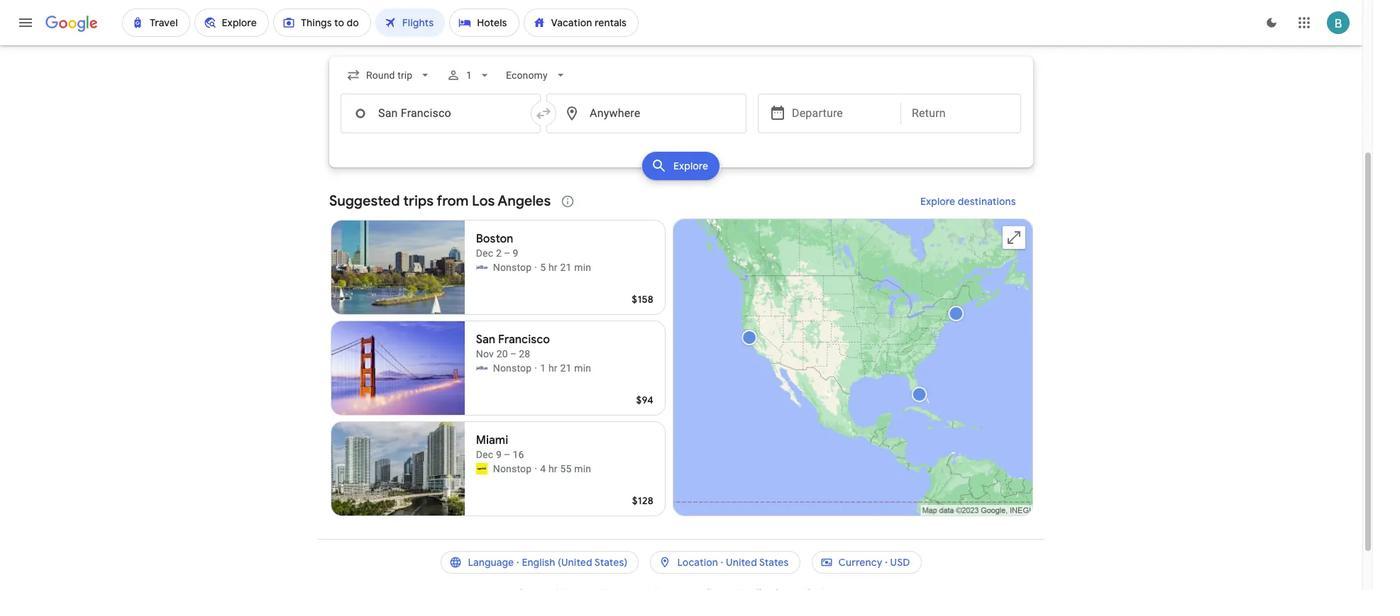 Task type: vqa. For each thing, say whether or not it's contained in the screenshot.
"A" for label
no



Task type: describe. For each thing, give the bounding box(es) containing it.
1 hr 21 min
[[540, 363, 592, 374]]

nonstop for boston
[[493, 262, 532, 273]]

currency
[[839, 557, 883, 569]]

boston dec 2 – 9
[[476, 232, 519, 259]]

nov
[[476, 349, 494, 360]]

usd
[[891, 557, 911, 569]]

9 – 16
[[496, 449, 524, 461]]

united
[[726, 557, 758, 569]]

158 US dollars text field
[[632, 293, 654, 306]]

5 hr 21 min
[[540, 262, 592, 273]]

2 – 9
[[496, 248, 519, 259]]

san
[[476, 333, 496, 347]]

$158
[[632, 293, 654, 306]]

nonstop for miami
[[493, 464, 532, 475]]

miami dec 9 – 16
[[476, 434, 524, 461]]

55
[[560, 464, 572, 475]]

english (united states)
[[522, 557, 628, 569]]

min for miami
[[575, 464, 592, 475]]

94 US dollars text field
[[636, 394, 654, 407]]

united states
[[726, 557, 789, 569]]

1 for 1
[[467, 70, 472, 81]]

min for boston
[[575, 262, 592, 273]]

change appearance image
[[1255, 6, 1289, 40]]

1 for 1 hr 21 min
[[540, 363, 546, 374]]

language
[[468, 557, 514, 569]]

states
[[760, 557, 789, 569]]

min for san francisco
[[575, 363, 592, 374]]

jetblue image
[[476, 262, 488, 273]]

4
[[540, 464, 546, 475]]

explore for explore destinations
[[921, 195, 956, 208]]

main menu image
[[17, 14, 34, 31]]

nonstop for san
[[493, 363, 532, 374]]

boston
[[476, 232, 514, 246]]

angeles
[[498, 192, 551, 210]]

san francisco nov 20 – 28
[[476, 333, 550, 360]]

 image for san francisco
[[535, 361, 538, 376]]

explore for explore
[[674, 160, 709, 173]]

francisco
[[498, 333, 550, 347]]

(united
[[558, 557, 593, 569]]

5
[[540, 262, 546, 273]]



Task type: locate. For each thing, give the bounding box(es) containing it.
hr for san francisco
[[549, 363, 558, 374]]

1 hr from the top
[[549, 262, 558, 273]]

1  image from the top
[[535, 261, 538, 275]]

suggested trips from los angeles region
[[329, 185, 1034, 523]]

2 vertical spatial hr
[[549, 464, 558, 475]]

4 hr 55 min
[[540, 464, 592, 475]]

1 vertical spatial min
[[575, 363, 592, 374]]

None text field
[[341, 94, 541, 133], [547, 94, 747, 133], [341, 94, 541, 133], [547, 94, 747, 133]]

Departure text field
[[792, 94, 890, 133]]

1 vertical spatial 21
[[560, 363, 572, 374]]

1 button
[[441, 58, 498, 92]]

explore destinations
[[921, 195, 1017, 208]]

3 nonstop from the top
[[493, 464, 532, 475]]

dec
[[476, 248, 494, 259], [476, 449, 494, 461]]

1 21 from the top
[[560, 262, 572, 273]]

2 vertical spatial min
[[575, 464, 592, 475]]

2 vertical spatial  image
[[535, 462, 538, 476]]

hr for boston
[[549, 262, 558, 273]]

nonstop
[[493, 262, 532, 273], [493, 363, 532, 374], [493, 464, 532, 475]]

1 vertical spatial  image
[[535, 361, 538, 376]]

english
[[522, 557, 556, 569]]

0 vertical spatial  image
[[535, 261, 538, 275]]

0 vertical spatial explore
[[674, 160, 709, 173]]

dec inside boston dec 2 – 9
[[476, 248, 494, 259]]

from
[[437, 192, 469, 210]]

dec up jetblue image
[[476, 248, 494, 259]]

jetblue image
[[476, 363, 488, 374]]

dec for miami
[[476, 449, 494, 461]]

2 nonstop from the top
[[493, 363, 532, 374]]

 image left 1 hr 21 min
[[535, 361, 538, 376]]

0 horizontal spatial explore
[[674, 160, 709, 173]]

0 vertical spatial 21
[[560, 262, 572, 273]]

destinations
[[958, 195, 1017, 208]]

explore
[[674, 160, 709, 173], [921, 195, 956, 208]]

0 horizontal spatial 1
[[467, 70, 472, 81]]

2 dec from the top
[[476, 449, 494, 461]]

0 vertical spatial 1
[[467, 70, 472, 81]]

suggested trips from los angeles
[[329, 192, 551, 210]]

dec for boston
[[476, 248, 494, 259]]

explore button
[[643, 152, 720, 180]]

 image
[[535, 261, 538, 275], [535, 361, 538, 376], [535, 462, 538, 476]]

1 dec from the top
[[476, 248, 494, 259]]

21 for san francisco
[[560, 363, 572, 374]]

0 vertical spatial dec
[[476, 248, 494, 259]]

1 vertical spatial dec
[[476, 449, 494, 461]]

128 US dollars text field
[[632, 495, 654, 508]]

1 vertical spatial nonstop
[[493, 363, 532, 374]]

$94
[[636, 394, 654, 407]]

1 min from the top
[[575, 262, 592, 273]]

0 vertical spatial hr
[[549, 262, 558, 273]]

 image for boston
[[535, 261, 538, 275]]

20 – 28
[[497, 349, 531, 360]]

location
[[678, 557, 719, 569]]

miami
[[476, 434, 509, 448]]

1 horizontal spatial 1
[[540, 363, 546, 374]]

explore destinations button
[[904, 185, 1034, 219]]

Return text field
[[912, 94, 1010, 133]]

$128
[[632, 495, 654, 508]]

explore inside "button"
[[674, 160, 709, 173]]

2 hr from the top
[[549, 363, 558, 374]]

2 vertical spatial nonstop
[[493, 464, 532, 475]]

hr right 4
[[549, 464, 558, 475]]

2  image from the top
[[535, 361, 538, 376]]

hr for miami
[[549, 464, 558, 475]]

3  image from the top
[[535, 462, 538, 476]]

3 min from the top
[[575, 464, 592, 475]]

1 vertical spatial hr
[[549, 363, 558, 374]]

hr right 5 on the top left
[[549, 262, 558, 273]]

0 vertical spatial min
[[575, 262, 592, 273]]

21
[[560, 262, 572, 273], [560, 363, 572, 374]]

2 21 from the top
[[560, 363, 572, 374]]

hr
[[549, 262, 558, 273], [549, 363, 558, 374], [549, 464, 558, 475]]

1
[[467, 70, 472, 81], [540, 363, 546, 374]]

states)
[[595, 557, 628, 569]]

None field
[[341, 62, 438, 88], [501, 62, 574, 88], [341, 62, 438, 88], [501, 62, 574, 88]]

hr down francisco
[[549, 363, 558, 374]]

 image left 4
[[535, 462, 538, 476]]

1 nonstop from the top
[[493, 262, 532, 273]]

trips
[[403, 192, 434, 210]]

Flight search field
[[318, 57, 1045, 185]]

nonstop down 20 – 28
[[493, 363, 532, 374]]

0 vertical spatial nonstop
[[493, 262, 532, 273]]

suggested
[[329, 192, 400, 210]]

dec inside miami dec 9 – 16
[[476, 449, 494, 461]]

 image left 5 on the top left
[[535, 261, 538, 275]]

min
[[575, 262, 592, 273], [575, 363, 592, 374], [575, 464, 592, 475]]

dec up spirit image
[[476, 449, 494, 461]]

21 for boston
[[560, 262, 572, 273]]

3 hr from the top
[[549, 464, 558, 475]]

los
[[472, 192, 495, 210]]

 image for miami
[[535, 462, 538, 476]]

explore inside button
[[921, 195, 956, 208]]

1 vertical spatial 1
[[540, 363, 546, 374]]

spirit image
[[476, 464, 488, 475]]

1 horizontal spatial explore
[[921, 195, 956, 208]]

2 min from the top
[[575, 363, 592, 374]]

nonstop down 2 – 9
[[493, 262, 532, 273]]

1 vertical spatial explore
[[921, 195, 956, 208]]

nonstop down 9 – 16 in the bottom of the page
[[493, 464, 532, 475]]

1 inside popup button
[[467, 70, 472, 81]]

1 inside the suggested trips from los angeles region
[[540, 363, 546, 374]]



